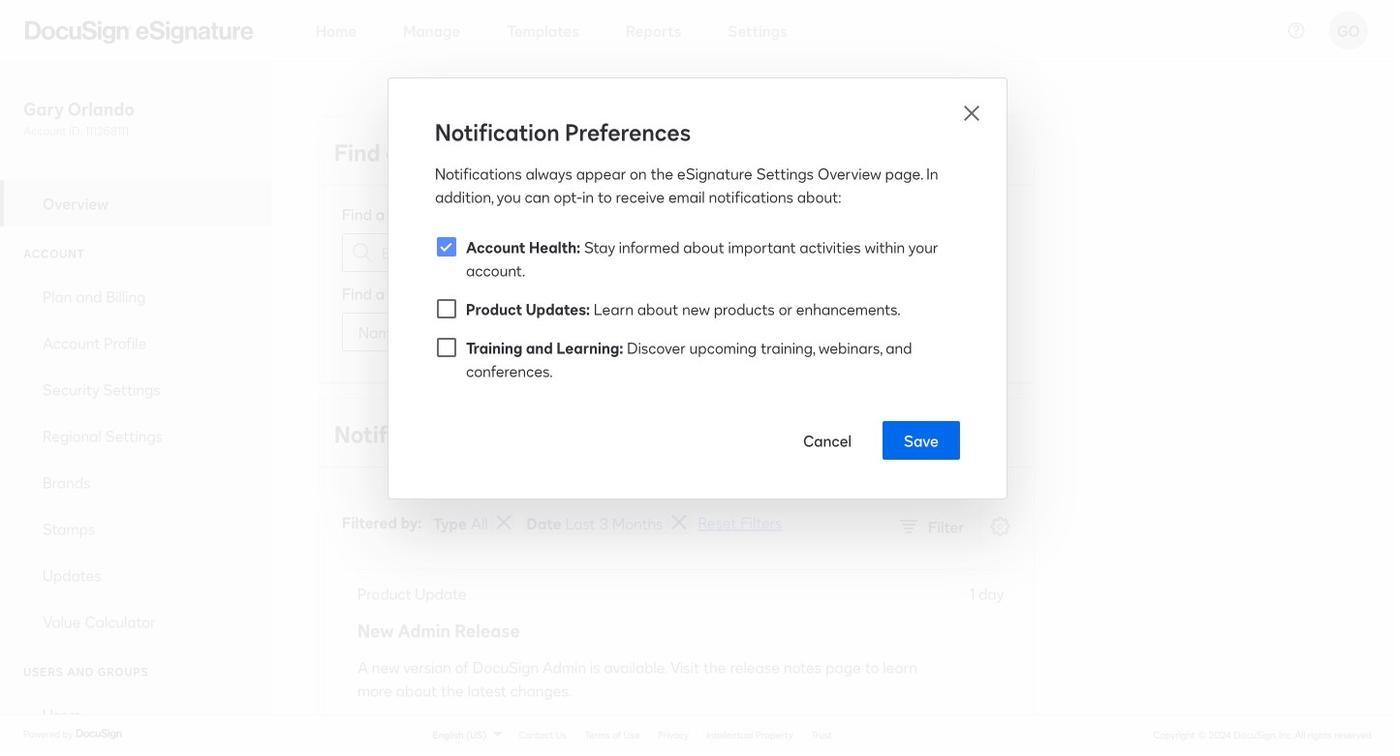 Task type: vqa. For each thing, say whether or not it's contained in the screenshot.
Enter keyword text field in the left of the page
yes



Task type: locate. For each thing, give the bounding box(es) containing it.
account element
[[0, 273, 271, 645]]

docusign admin image
[[25, 21, 254, 44]]

docusign image
[[76, 727, 124, 743]]

Enter name text field
[[433, 314, 611, 351]]

Enter keyword text field
[[382, 235, 573, 271]]



